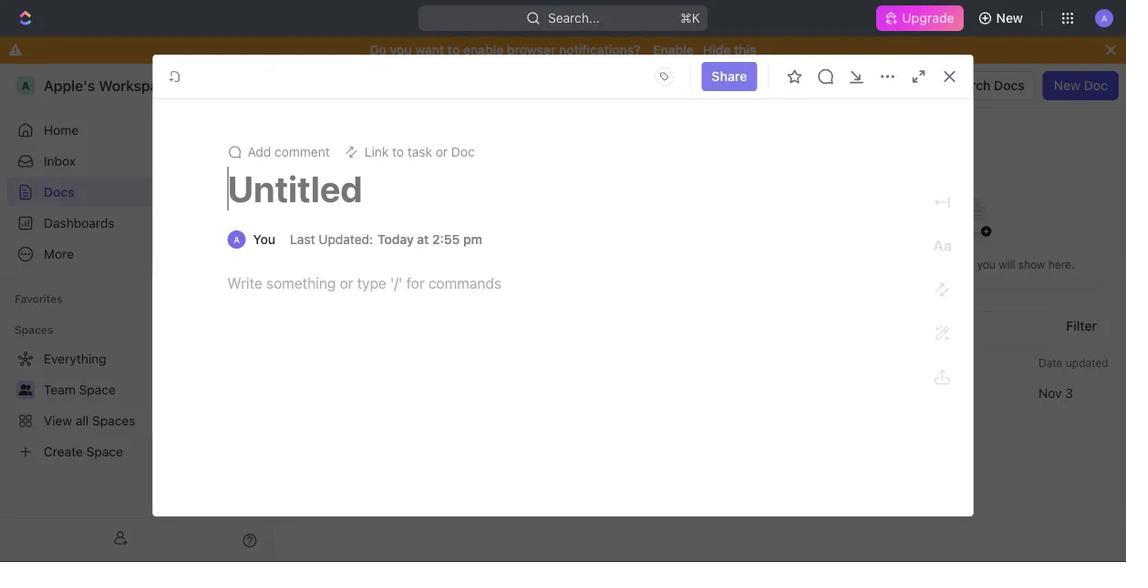 Task type: vqa. For each thing, say whether or not it's contained in the screenshot.
Space, , 'element'
no



Task type: locate. For each thing, give the bounding box(es) containing it.
spaces
[[15, 324, 53, 337]]

a up new doc
[[1101, 13, 1108, 23]]

no created by me docs image
[[938, 185, 1011, 258]]

hide
[[703, 42, 731, 57]]

doc
[[1084, 78, 1108, 93], [451, 145, 475, 160]]

new up search docs
[[997, 10, 1023, 26]]

0 vertical spatial docs
[[994, 78, 1025, 93]]

updated
[[1066, 357, 1109, 370]]

1 vertical spatial docs
[[44, 185, 74, 200]]

1 vertical spatial a
[[234, 234, 240, 245]]

new doc button
[[1043, 71, 1119, 100]]

task
[[408, 145, 432, 160]]

all
[[874, 259, 887, 271]]

0 horizontal spatial new
[[997, 10, 1023, 26]]

2 vertical spatial docs
[[890, 259, 916, 271]]

dashboards
[[44, 216, 115, 231]]

new inside button
[[997, 10, 1023, 26]]

new
[[997, 10, 1023, 26], [1054, 78, 1081, 93]]

pm
[[463, 232, 482, 247]]

1 horizontal spatial a
[[1101, 13, 1108, 23]]

1 vertical spatial you
[[977, 259, 996, 271]]

tree
[[7, 345, 264, 467]]

created
[[919, 259, 959, 271]]

Search by name... text field
[[814, 313, 1045, 340]]

dropdown menu image
[[650, 62, 679, 91]]

1 column header from the left
[[295, 348, 315, 379]]

1 vertical spatial doc
[[451, 145, 475, 160]]

3 cell from the left
[[634, 378, 816, 410]]

upgrade link
[[877, 5, 964, 31]]

0 horizontal spatial docs
[[44, 185, 74, 200]]

to
[[448, 42, 460, 57], [392, 145, 404, 160]]

will
[[999, 259, 1016, 271]]

you
[[390, 42, 412, 57], [977, 259, 996, 271]]

a
[[1101, 13, 1108, 23], [234, 234, 240, 245]]

0 horizontal spatial to
[[392, 145, 404, 160]]

1 horizontal spatial you
[[977, 259, 996, 271]]

a button
[[1090, 4, 1119, 33]]

home
[[44, 123, 79, 138]]

column header
[[295, 348, 315, 379], [315, 348, 634, 379], [634, 348, 816, 379]]

recent
[[317, 152, 366, 169]]

inbox link
[[7, 147, 264, 176]]

nov 3 table
[[295, 348, 1126, 410]]

nov 3 row
[[295, 378, 1126, 410]]

docs inside button
[[994, 78, 1025, 93]]

no recent docs image
[[388, 185, 461, 258]]

docs right all
[[890, 259, 916, 271]]

docs down inbox
[[44, 185, 74, 200]]

1 horizontal spatial docs
[[890, 259, 916, 271]]

link
[[365, 145, 389, 160]]

date
[[1039, 357, 1063, 370]]

enable
[[653, 42, 694, 57]]

new doc
[[1054, 78, 1108, 93]]

doc right or
[[451, 145, 475, 160]]

2 column header from the left
[[315, 348, 634, 379]]

want
[[415, 42, 444, 57]]

comment
[[275, 145, 330, 160]]

favorites button
[[7, 288, 70, 310]]

link to task or doc button
[[337, 140, 482, 165]]

favorites
[[15, 293, 63, 306]]

to right link
[[392, 145, 404, 160]]

docs for all docs created by you will show here.
[[890, 259, 916, 271]]

docs link
[[7, 178, 264, 207]]

0 horizontal spatial doc
[[451, 145, 475, 160]]

to right want
[[448, 42, 460, 57]]

0 vertical spatial doc
[[1084, 78, 1108, 93]]

docs right search
[[994, 78, 1025, 93]]

doc down the a dropdown button
[[1084, 78, 1108, 93]]

1 horizontal spatial new
[[1054, 78, 1081, 93]]

to inside link to task or doc dropdown button
[[392, 145, 404, 160]]

0 vertical spatial to
[[448, 42, 460, 57]]

new right search docs
[[1054, 78, 1081, 93]]

0 vertical spatial new
[[997, 10, 1023, 26]]

new for new doc
[[1054, 78, 1081, 93]]

1 horizontal spatial doc
[[1084, 78, 1108, 93]]

new inside 'button'
[[1054, 78, 1081, 93]]

1 vertical spatial new
[[1054, 78, 1081, 93]]

dashboards link
[[7, 209, 264, 238]]

cell
[[295, 378, 315, 410], [315, 378, 634, 410], [634, 378, 816, 410]]

docs
[[994, 78, 1025, 93], [44, 185, 74, 200], [890, 259, 916, 271]]

1 vertical spatial to
[[392, 145, 404, 160]]

0 horizontal spatial you
[[390, 42, 412, 57]]

title text field
[[228, 167, 884, 211]]

you right by
[[977, 259, 996, 271]]

a left you
[[234, 234, 240, 245]]

1 cell from the left
[[295, 378, 315, 410]]

2 horizontal spatial docs
[[994, 78, 1025, 93]]

0 vertical spatial a
[[1101, 13, 1108, 23]]

you right do
[[390, 42, 412, 57]]

here.
[[1049, 259, 1075, 271]]

2:55
[[432, 232, 460, 247]]

new for new
[[997, 10, 1023, 26]]

date updated row
[[295, 348, 1126, 379]]



Task type: describe. For each thing, give the bounding box(es) containing it.
1 horizontal spatial to
[[448, 42, 460, 57]]

link to task or doc
[[365, 145, 475, 160]]

upgrade
[[902, 10, 955, 26]]

date updated
[[1039, 357, 1109, 370]]

search docs button
[[923, 71, 1036, 100]]

all docs created by you will show here.
[[874, 259, 1075, 271]]

3 column header from the left
[[634, 348, 816, 379]]

nov 3
[[1039, 386, 1073, 401]]

sidebar navigation
[[0, 64, 273, 563]]

search...
[[548, 10, 600, 26]]

by
[[962, 259, 974, 271]]

last updated: today at 2:55 pm
[[290, 232, 482, 247]]

you
[[253, 232, 276, 247]]

a inside the a dropdown button
[[1101, 13, 1108, 23]]

doc inside new doc 'button'
[[1084, 78, 1108, 93]]

doc inside link to task or doc dropdown button
[[451, 145, 475, 160]]

add
[[248, 145, 271, 160]]

3
[[1066, 386, 1073, 401]]

add comment
[[248, 145, 330, 160]]

nov
[[1039, 386, 1062, 401]]

do you want to enable browser notifications? enable hide this
[[370, 42, 757, 57]]

show
[[1019, 259, 1046, 271]]

inbox
[[44, 154, 76, 169]]

search
[[949, 78, 991, 93]]

or
[[436, 145, 448, 160]]

share
[[712, 69, 747, 84]]

2 cell from the left
[[315, 378, 634, 410]]

home link
[[7, 116, 264, 145]]

date updated button
[[1028, 349, 1120, 378]]

last
[[290, 232, 315, 247]]

0 horizontal spatial a
[[234, 234, 240, 245]]

search docs
[[949, 78, 1025, 93]]

at
[[417, 232, 429, 247]]

docs for search docs
[[994, 78, 1025, 93]]

docs inside sidebar navigation
[[44, 185, 74, 200]]

this
[[734, 42, 757, 57]]

today
[[378, 232, 414, 247]]

updated:
[[319, 232, 373, 247]]

tree inside sidebar navigation
[[7, 345, 264, 467]]

0 vertical spatial you
[[390, 42, 412, 57]]

do
[[370, 42, 387, 57]]

notifications?
[[559, 42, 641, 57]]

enable
[[463, 42, 504, 57]]

new button
[[971, 4, 1034, 33]]

⌘k
[[681, 10, 700, 26]]

browser
[[507, 42, 556, 57]]



